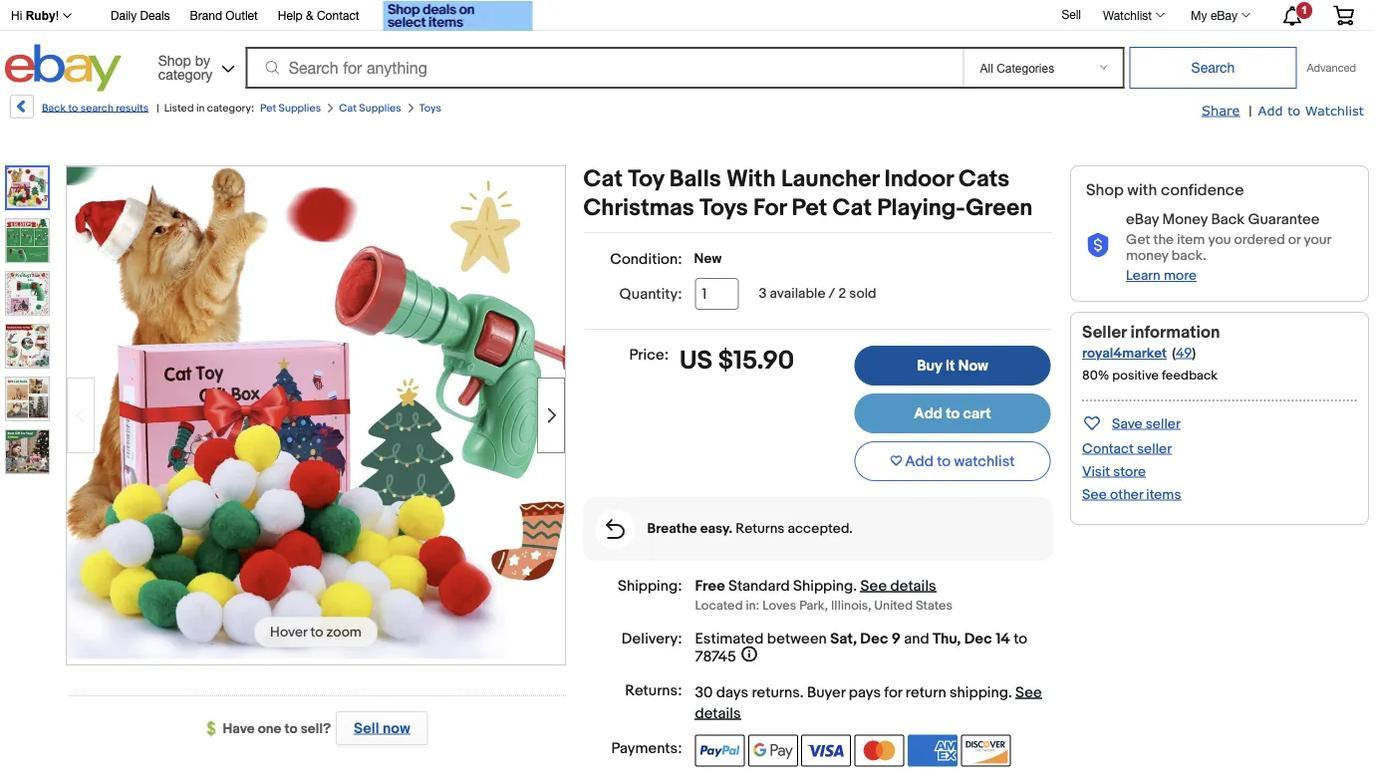 Task type: locate. For each thing, give the bounding box(es) containing it.
seller inside button
[[1146, 416, 1181, 433]]

contact inside account navigation
[[317, 8, 360, 22]]

cart
[[964, 405, 992, 423]]

30 days returns . buyer pays for return shipping .
[[695, 684, 1016, 702]]

2 horizontal spatial cat
[[833, 194, 872, 222]]

my ebay link
[[1180, 3, 1260, 27]]

cat toy balls with launcher indoor cats christmas toys for pet cat playing-green - picture 1 of 6 image
[[67, 167, 565, 660]]

add inside share | add to watchlist
[[1259, 102, 1284, 118]]

/
[[829, 286, 836, 303]]

breathe
[[648, 521, 697, 538]]

with details__icon image left breathe
[[606, 519, 625, 539]]

back left search
[[42, 102, 66, 115]]

dec
[[861, 631, 889, 649], [965, 631, 993, 649]]

details up united
[[891, 577, 937, 595]]

to left "watchlist"
[[937, 453, 951, 471]]

days
[[717, 684, 749, 702]]

toys right cat supplies
[[420, 102, 441, 115]]

Search for anything text field
[[249, 49, 960, 87]]

add for add to watchlist
[[906, 453, 934, 471]]

0 horizontal spatial toys
[[420, 102, 441, 115]]

paypal image
[[695, 735, 745, 767]]

dec left the 9
[[861, 631, 889, 649]]

your
[[1304, 232, 1332, 249]]

seller information royal4market ( 49 ) 80% positive feedback
[[1083, 322, 1221, 384]]

1 horizontal spatial see
[[1016, 684, 1043, 702]]

located in: loves park, illinois, united states
[[695, 599, 953, 614]]

share | add to watchlist
[[1202, 102, 1365, 120]]

0 horizontal spatial ebay
[[1127, 211, 1159, 229]]

1 dec from the left
[[861, 631, 889, 649]]

2 vertical spatial see
[[1016, 684, 1043, 702]]

toy
[[628, 165, 664, 194]]

pet right category:
[[260, 102, 276, 115]]

0 vertical spatial see details link
[[861, 577, 937, 595]]

see details
[[695, 684, 1043, 723]]

master card image
[[855, 735, 905, 767]]

for
[[885, 684, 903, 702]]

cat toy balls with launcher indoor cats christmas toys for pet cat playing-green
[[584, 165, 1033, 222]]

back to search results link
[[8, 95, 149, 126]]

add down the add to cart link
[[906, 453, 934, 471]]

to inside estimated between sat, dec 9 and thu, dec 14 to 78745
[[1014, 631, 1028, 649]]

1 vertical spatial ebay
[[1127, 211, 1159, 229]]

with details__icon image left get
[[1087, 234, 1111, 258]]

sell?
[[301, 721, 331, 738]]

1 vertical spatial contact
[[1083, 441, 1134, 458]]

0 vertical spatial seller
[[1146, 416, 1181, 433]]

cat supplies link
[[339, 102, 402, 115]]

1 supplies from the left
[[279, 102, 321, 115]]

1 horizontal spatial pet
[[792, 194, 828, 222]]

0 horizontal spatial sell
[[354, 720, 380, 738]]

seller inside contact seller visit store see other items
[[1138, 441, 1172, 458]]

1 horizontal spatial supplies
[[359, 102, 402, 115]]

add to cart
[[914, 405, 992, 423]]

ordered
[[1235, 232, 1286, 249]]

1 horizontal spatial with details__icon image
[[1087, 234, 1111, 258]]

shop
[[158, 52, 191, 68], [1087, 180, 1124, 200]]

1 vertical spatial pet
[[792, 194, 828, 222]]

see down visit
[[1083, 486, 1107, 503]]

see inside see details
[[1016, 684, 1043, 702]]

toys
[[420, 102, 441, 115], [700, 194, 749, 222]]

and
[[904, 631, 930, 649]]

see details link
[[861, 577, 937, 595], [695, 684, 1043, 723]]

. up illinois,
[[854, 577, 857, 595]]

1 horizontal spatial ebay
[[1211, 8, 1238, 22]]

0 horizontal spatial details
[[695, 705, 741, 723]]

cat for cat toy balls with launcher indoor cats christmas toys for pet cat playing-green
[[584, 165, 623, 194]]

shop inside the 'shop by category'
[[158, 52, 191, 68]]

daily
[[111, 8, 137, 22]]

with details__icon image
[[1087, 234, 1111, 258], [606, 519, 625, 539]]

have one to sell?
[[223, 721, 331, 738]]

1 horizontal spatial back
[[1212, 211, 1245, 229]]

add right share
[[1259, 102, 1284, 118]]

0 vertical spatial contact
[[317, 8, 360, 22]]

0 horizontal spatial cat
[[339, 102, 357, 115]]

sell left watchlist link at the top of the page
[[1062, 7, 1082, 21]]

0 horizontal spatial dec
[[861, 631, 889, 649]]

add down the buy
[[914, 405, 943, 423]]

see details link for details
[[861, 577, 937, 595]]

seller down save seller
[[1138, 441, 1172, 458]]

cat right pet supplies "link"
[[339, 102, 357, 115]]

new
[[694, 250, 722, 267]]

0 horizontal spatial pet
[[260, 102, 276, 115]]

us $15.90 main content
[[584, 165, 1053, 777]]

with details__icon image inside us $15.90 'main content'
[[606, 519, 625, 539]]

details down 30
[[695, 705, 741, 723]]

information
[[1131, 322, 1221, 343]]

2 supplies from the left
[[359, 102, 402, 115]]

supplies left toys link
[[359, 102, 402, 115]]

0 vertical spatial add
[[1259, 102, 1284, 118]]

add to watchlist button
[[855, 442, 1051, 482]]

one
[[258, 721, 282, 738]]

back up you at the top right of page
[[1212, 211, 1245, 229]]

0 vertical spatial see
[[1083, 486, 1107, 503]]

sell link
[[1053, 7, 1091, 21]]

see right shipping
[[1016, 684, 1043, 702]]

see details link for buyer
[[695, 684, 1043, 723]]

google pay image
[[749, 735, 798, 767]]

contact seller link
[[1083, 441, 1172, 458]]

to down advanced link
[[1288, 102, 1301, 118]]

united
[[875, 599, 913, 614]]

toys left 'for'
[[700, 194, 749, 222]]

0 vertical spatial watchlist
[[1104, 8, 1153, 22]]

add for add to cart
[[914, 405, 943, 423]]

to inside button
[[937, 453, 951, 471]]

0 horizontal spatial |
[[157, 102, 159, 115]]

1 vertical spatial back
[[1212, 211, 1245, 229]]

shop with confidence
[[1087, 180, 1245, 200]]

contact right &
[[317, 8, 360, 22]]

shop left by
[[158, 52, 191, 68]]

more
[[1164, 268, 1197, 285]]

0 horizontal spatial back
[[42, 102, 66, 115]]

ebay inside ebay money back guarantee get the item you ordered or your money back. learn more
[[1127, 211, 1159, 229]]

1 horizontal spatial contact
[[1083, 441, 1134, 458]]

price:
[[630, 346, 669, 364]]

shop left 'with'
[[1087, 180, 1124, 200]]

supplies right category:
[[279, 102, 321, 115]]

add to watchlist
[[906, 453, 1015, 471]]

with
[[1128, 180, 1158, 200]]

picture 1 of 6 image
[[7, 167, 48, 208]]

green
[[966, 194, 1033, 222]]

1 horizontal spatial watchlist
[[1306, 102, 1365, 118]]

1 vertical spatial seller
[[1138, 441, 1172, 458]]

seller right save
[[1146, 416, 1181, 433]]

thu,
[[933, 631, 961, 649]]

| left listed
[[157, 102, 159, 115]]

Quantity: text field
[[695, 278, 739, 310]]

feedback
[[1162, 368, 1218, 384]]

deals
[[140, 8, 170, 22]]

1 horizontal spatial cat
[[584, 165, 623, 194]]

back to search results
[[42, 102, 149, 115]]

add to watchlist link
[[1259, 102, 1365, 120]]

None submit
[[1130, 47, 1297, 89]]

to left cart
[[946, 405, 960, 423]]

1 vertical spatial details
[[695, 705, 741, 723]]

add inside button
[[906, 453, 934, 471]]

1 horizontal spatial toys
[[700, 194, 749, 222]]

condition:
[[610, 251, 682, 269]]

2 horizontal spatial .
[[1009, 684, 1013, 702]]

1 horizontal spatial sell
[[1062, 7, 1082, 21]]

dec left 14
[[965, 631, 993, 649]]

contact inside contact seller visit store see other items
[[1083, 441, 1134, 458]]

sell for sell
[[1062, 7, 1082, 21]]

30
[[695, 684, 713, 702]]

guarantee
[[1249, 211, 1320, 229]]

save
[[1113, 416, 1143, 433]]

contact up visit store link
[[1083, 441, 1134, 458]]

sell inside account navigation
[[1062, 7, 1082, 21]]

sell left the now
[[354, 720, 380, 738]]

0 vertical spatial with details__icon image
[[1087, 234, 1111, 258]]

1 vertical spatial shop
[[1087, 180, 1124, 200]]

cat left playing- at the top right of the page
[[833, 194, 872, 222]]

watchlist right sell link
[[1104, 8, 1153, 22]]

1 vertical spatial watchlist
[[1306, 102, 1365, 118]]

!
[[56, 9, 59, 22]]

0 horizontal spatial shop
[[158, 52, 191, 68]]

hi
[[11, 9, 22, 22]]

0 horizontal spatial with details__icon image
[[606, 519, 625, 539]]

sell now
[[354, 720, 410, 738]]

learn
[[1127, 268, 1161, 285]]

us
[[680, 346, 713, 377]]

you
[[1209, 232, 1232, 249]]

| right share button
[[1250, 103, 1253, 120]]

1 vertical spatial toys
[[700, 194, 749, 222]]

1 horizontal spatial dec
[[965, 631, 993, 649]]

0 vertical spatial sell
[[1062, 7, 1082, 21]]

0 vertical spatial shop
[[158, 52, 191, 68]]

1 vertical spatial sell
[[354, 720, 380, 738]]

1 button
[[1266, 1, 1318, 29]]

1 vertical spatial with details__icon image
[[606, 519, 625, 539]]

. left buyer
[[800, 684, 804, 702]]

picture 6 of 6 image
[[6, 431, 49, 474]]

3 available / 2 sold
[[759, 286, 877, 303]]

watchlist link
[[1093, 3, 1175, 27]]

illinois,
[[831, 599, 872, 614]]

pet right 'for'
[[792, 194, 828, 222]]

returns
[[736, 521, 785, 538]]

pet supplies
[[260, 102, 321, 115]]

royal4market link
[[1083, 345, 1168, 362]]

1 vertical spatial add
[[914, 405, 943, 423]]

ebay up get
[[1127, 211, 1159, 229]]

0 vertical spatial ebay
[[1211, 8, 1238, 22]]

watchlist down advanced link
[[1306, 102, 1365, 118]]

picture 5 of 6 image
[[6, 378, 49, 421]]

2 vertical spatial add
[[906, 453, 934, 471]]

account navigation
[[0, 0, 1370, 33]]

get
[[1127, 232, 1151, 249]]

seller for save
[[1146, 416, 1181, 433]]

cat left toy
[[584, 165, 623, 194]]

brand outlet link
[[190, 5, 258, 27]]

help & contact
[[278, 8, 360, 22]]

14
[[996, 631, 1011, 649]]

get an extra 15% off image
[[383, 1, 533, 31]]

sold
[[850, 286, 877, 303]]

supplies for pet supplies
[[279, 102, 321, 115]]

daily deals
[[111, 8, 170, 22]]

visit
[[1083, 464, 1111, 480]]

0 vertical spatial toys
[[420, 102, 441, 115]]

0 horizontal spatial contact
[[317, 8, 360, 22]]

2 horizontal spatial see
[[1083, 486, 1107, 503]]

. down 14
[[1009, 684, 1013, 702]]

to right 14
[[1014, 631, 1028, 649]]

0 horizontal spatial supplies
[[279, 102, 321, 115]]

supplies
[[279, 102, 321, 115], [359, 102, 402, 115]]

0 vertical spatial details
[[891, 577, 937, 595]]

picture 4 of 6 image
[[6, 325, 49, 368]]

ebay right my
[[1211, 8, 1238, 22]]

1 horizontal spatial |
[[1250, 103, 1253, 120]]

1 horizontal spatial details
[[891, 577, 937, 595]]

add
[[1259, 102, 1284, 118], [914, 405, 943, 423], [906, 453, 934, 471]]

1 horizontal spatial shop
[[1087, 180, 1124, 200]]

0 vertical spatial pet
[[260, 102, 276, 115]]

item
[[1178, 232, 1206, 249]]

0 horizontal spatial watchlist
[[1104, 8, 1153, 22]]

0 vertical spatial back
[[42, 102, 66, 115]]

9
[[892, 631, 901, 649]]

1 vertical spatial see details link
[[695, 684, 1043, 723]]

1 vertical spatial see
[[861, 577, 887, 595]]

49
[[1176, 345, 1193, 362]]

see up united
[[861, 577, 887, 595]]

or
[[1289, 232, 1301, 249]]



Task type: vqa. For each thing, say whether or not it's contained in the screenshot.
TO
yes



Task type: describe. For each thing, give the bounding box(es) containing it.
pet inside cat toy balls with launcher indoor cats christmas toys for pet cat playing-green
[[792, 194, 828, 222]]

store
[[1114, 464, 1147, 480]]

estimated between sat, dec 9 and thu, dec 14 to 78745
[[695, 631, 1028, 666]]

for
[[754, 194, 787, 222]]

playing-
[[878, 194, 966, 222]]

0 horizontal spatial see
[[861, 577, 887, 595]]

shop for shop by category
[[158, 52, 191, 68]]

brand outlet
[[190, 8, 258, 22]]

results
[[116, 102, 149, 115]]

1
[[1302, 4, 1308, 16]]

toys link
[[420, 102, 441, 115]]

in:
[[746, 599, 760, 614]]

buy it now link
[[855, 346, 1051, 386]]

see inside contact seller visit store see other items
[[1083, 486, 1107, 503]]

dollar sign image
[[207, 722, 223, 737]]

to right one
[[285, 721, 298, 738]]

ebay inside account navigation
[[1211, 8, 1238, 22]]

money
[[1127, 248, 1169, 265]]

returns:
[[625, 682, 682, 700]]

advanced
[[1307, 61, 1357, 74]]

supplies for cat supplies
[[359, 102, 402, 115]]

help
[[278, 8, 303, 22]]

to left search
[[68, 102, 78, 115]]

80%
[[1083, 368, 1110, 384]]

shop by category banner
[[0, 0, 1370, 97]]

shipping
[[794, 577, 854, 595]]

seller for contact
[[1138, 441, 1172, 458]]

pet supplies link
[[260, 102, 321, 115]]

share button
[[1202, 102, 1241, 120]]

between
[[767, 631, 827, 649]]

see other items link
[[1083, 486, 1182, 503]]

shipping:
[[618, 577, 682, 595]]

states
[[916, 599, 953, 614]]

my ebay
[[1191, 8, 1238, 22]]

watchlist inside account navigation
[[1104, 8, 1153, 22]]

| listed in category:
[[157, 102, 254, 115]]

discover image
[[961, 735, 1011, 767]]

&
[[306, 8, 314, 22]]

confidence
[[1161, 180, 1245, 200]]

with details__icon image for ebay money back guarantee
[[1087, 234, 1111, 258]]

back inside ebay money back guarantee get the item you ordered or your money back. learn more
[[1212, 211, 1245, 229]]

available
[[770, 286, 826, 303]]

estimated
[[695, 631, 764, 649]]

items
[[1147, 486, 1182, 503]]

details inside see details
[[695, 705, 741, 723]]

buy
[[917, 357, 943, 375]]

2
[[839, 286, 847, 303]]

indoor
[[885, 165, 954, 194]]

$15.90
[[719, 346, 795, 377]]

toys inside cat toy balls with launcher indoor cats christmas toys for pet cat playing-green
[[700, 194, 749, 222]]

easy.
[[701, 521, 733, 538]]

advanced link
[[1297, 48, 1367, 88]]

shipping
[[950, 684, 1009, 702]]

pays
[[849, 684, 881, 702]]

to inside share | add to watchlist
[[1288, 102, 1301, 118]]

contact seller visit store see other items
[[1083, 441, 1182, 503]]

with details__icon image for breathe easy.
[[606, 519, 625, 539]]

money
[[1163, 211, 1208, 229]]

picture 3 of 6 image
[[6, 272, 49, 315]]

balls
[[670, 165, 722, 194]]

category
[[158, 66, 213, 82]]

have
[[223, 721, 255, 738]]

learn more link
[[1127, 268, 1197, 285]]

share
[[1202, 102, 1241, 118]]

shop for shop with confidence
[[1087, 180, 1124, 200]]

located
[[695, 599, 743, 614]]

delivery:
[[622, 631, 682, 649]]

sell for sell now
[[354, 720, 380, 738]]

us $15.90
[[680, 346, 795, 377]]

visa image
[[802, 735, 852, 767]]

your shopping cart image
[[1333, 5, 1356, 25]]

return
[[906, 684, 947, 702]]

accepted.
[[788, 521, 853, 538]]

free
[[695, 577, 725, 595]]

)
[[1193, 345, 1196, 362]]

none submit inside shop by category "banner"
[[1130, 47, 1297, 89]]

seller
[[1083, 322, 1127, 343]]

cat for cat supplies
[[339, 102, 357, 115]]

2 dec from the left
[[965, 631, 993, 649]]

loves
[[763, 599, 797, 614]]

visit store link
[[1083, 464, 1147, 480]]

with
[[727, 165, 776, 194]]

quantity:
[[620, 285, 682, 303]]

positive
[[1113, 368, 1159, 384]]

shop by category
[[158, 52, 213, 82]]

category:
[[207, 102, 254, 115]]

american express image
[[908, 735, 958, 767]]

| inside share | add to watchlist
[[1250, 103, 1253, 120]]

78745
[[695, 649, 737, 666]]

0 horizontal spatial .
[[800, 684, 804, 702]]

watchlist
[[955, 453, 1015, 471]]

watchlist inside share | add to watchlist
[[1306, 102, 1365, 118]]

save seller button
[[1083, 412, 1181, 435]]

add to cart link
[[855, 394, 1051, 434]]

1 horizontal spatial .
[[854, 577, 857, 595]]

cat supplies
[[339, 102, 402, 115]]

in
[[196, 102, 205, 115]]

by
[[195, 52, 210, 68]]

ruby
[[26, 9, 56, 22]]

picture 2 of 6 image
[[6, 219, 49, 262]]

christmas
[[584, 194, 695, 222]]



